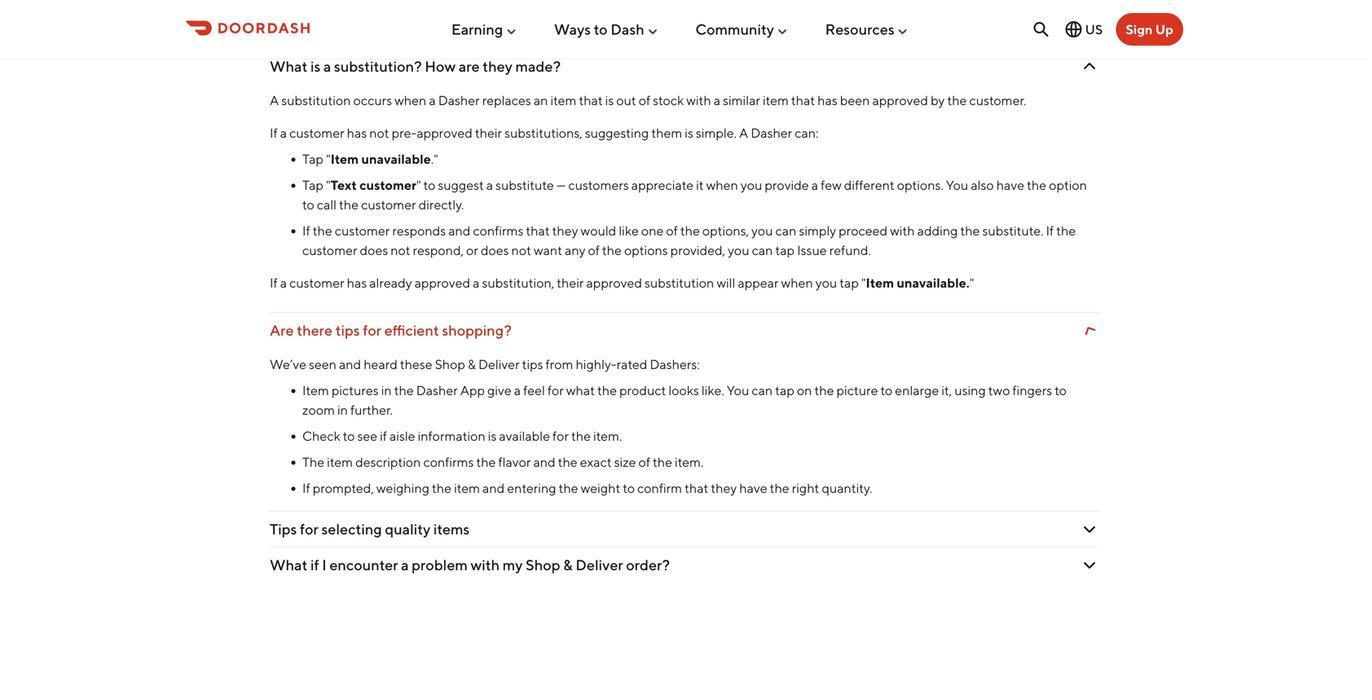Task type: locate. For each thing, give the bounding box(es) containing it.
when right 'it'
[[707, 177, 739, 193]]

out right check
[[476, 11, 496, 27]]

substitution
[[281, 93, 351, 108], [645, 275, 714, 291]]

0 vertical spatial shop
[[533, 11, 563, 27]]

their down any
[[557, 275, 584, 291]]

can left on
[[752, 383, 773, 398]]

chevron down image for what if i encounter a problem with my shop & deliver order?
[[1080, 556, 1100, 575]]

community link
[[696, 14, 789, 45]]

not left want
[[512, 243, 532, 258]]

in down "pictures"
[[338, 403, 348, 418]]

1 vertical spatial deliver
[[479, 357, 520, 372]]

1 vertical spatial have
[[740, 481, 768, 496]]

0 horizontal spatial item
[[302, 383, 329, 398]]

has left already
[[347, 275, 367, 291]]

will
[[717, 275, 736, 291]]

item. up exact
[[594, 429, 622, 444]]

1 vertical spatial with
[[890, 223, 915, 239]]

does
[[360, 243, 388, 258], [481, 243, 509, 258]]

out up suggesting
[[617, 93, 637, 108]]

their down replaces
[[475, 125, 502, 141]]

if for if a customer has already approved a substitution, their approved substitution will appear when you tap " item unavailable. "
[[270, 275, 278, 291]]

i
[[322, 557, 327, 574]]

if
[[270, 125, 278, 141], [302, 223, 310, 239], [1046, 223, 1054, 239], [270, 275, 278, 291], [302, 481, 310, 496]]

shop right "my"
[[526, 557, 561, 574]]

2 chevron down image from the top
[[1080, 520, 1100, 539]]

2 vertical spatial has
[[347, 275, 367, 291]]

check
[[439, 11, 474, 27]]

the
[[948, 93, 967, 108], [1027, 177, 1047, 193], [339, 197, 359, 213], [313, 223, 332, 239], [681, 223, 700, 239], [961, 223, 980, 239], [1057, 223, 1076, 239], [602, 243, 622, 258], [394, 383, 414, 398], [598, 383, 617, 398], [815, 383, 834, 398], [572, 429, 591, 444], [477, 455, 496, 470], [558, 455, 578, 470], [653, 455, 673, 470], [432, 481, 452, 496], [559, 481, 579, 496], [770, 481, 790, 496]]

confirms up or
[[473, 223, 524, 239]]

options.
[[897, 177, 944, 193]]

dasher down these
[[416, 383, 458, 398]]

any
[[565, 243, 586, 258]]

product
[[620, 383, 666, 398]]

1 horizontal spatial they
[[553, 223, 578, 239]]

to left dash
[[594, 21, 608, 38]]

1 vertical spatial their
[[557, 275, 584, 291]]

tips up the 'feel'
[[522, 357, 543, 372]]

red
[[308, 11, 332, 27]]

the
[[302, 455, 325, 470]]

occurs
[[353, 93, 392, 108]]

has for if a customer has not pre-approved their substitutions, suggesting them is simple. a dasher can:
[[347, 125, 367, 141]]

what
[[567, 383, 595, 398]]

if a customer has already approved a substitution, their approved substitution will appear when you tap " item unavailable. "
[[270, 275, 975, 291]]

they right the confirm
[[711, 481, 737, 496]]

and
[[449, 223, 471, 239], [339, 357, 361, 372], [534, 455, 556, 470], [483, 481, 505, 496]]

is right the them in the left of the page
[[685, 125, 694, 141]]

if left i
[[311, 557, 319, 574]]

1 horizontal spatial does
[[481, 243, 509, 258]]

1 vertical spatial tap
[[302, 177, 324, 193]]

a inside item pictures in the dasher app give a feel for what the product looks like. you can tap on the picture to enlarge it, using two fingers to zoom in further.
[[514, 383, 521, 398]]

what
[[270, 58, 308, 75], [270, 557, 308, 574]]

0 horizontal spatial have
[[740, 481, 768, 496]]

sign
[[1126, 22, 1153, 37]]

item down refund. on the right
[[866, 275, 895, 291]]

0 horizontal spatial item.
[[594, 429, 622, 444]]

a
[[324, 58, 331, 75], [429, 93, 436, 108], [714, 93, 721, 108], [280, 125, 287, 141], [487, 177, 493, 193], [812, 177, 819, 193], [280, 275, 287, 291], [473, 275, 480, 291], [514, 383, 521, 398], [401, 557, 409, 574]]

flavor
[[499, 455, 531, 470]]

tap left on
[[776, 383, 795, 398]]

you inside item pictures in the dasher app give a feel for what the product looks like. you can tap on the picture to enlarge it, using two fingers to zoom in further.
[[727, 383, 750, 398]]

0 vertical spatial a
[[296, 11, 306, 27]]

seen
[[309, 357, 337, 372]]

quality
[[385, 521, 431, 538]]

1 horizontal spatial when
[[707, 177, 739, 193]]

that up can:
[[792, 93, 815, 108]]

if right see
[[380, 429, 387, 444]]

have inside " to suggest a substitute — customers appreciate it when you provide a few different options. you also have the option to call the customer directly.
[[997, 177, 1025, 193]]

you
[[946, 177, 969, 193], [727, 383, 750, 398]]

entering
[[507, 481, 556, 496]]

and inside if the customer responds and confirms that they would like one of the options, you can simply proceed with adding the substitute. if the customer does not respond, or does not want any of the options provided, you can tap issue refund.
[[449, 223, 471, 239]]

that up want
[[526, 223, 550, 239]]

item up the items
[[454, 481, 480, 496]]

when down "issue"
[[782, 275, 813, 291]]

dasher left can:
[[751, 125, 793, 141]]

an
[[534, 93, 548, 108]]

what down yes!
[[270, 58, 308, 75]]

to right fingers
[[1055, 383, 1067, 398]]

simple.
[[696, 125, 737, 141]]

you inside " to suggest a substitute — customers appreciate it when you provide a few different options. you also have the option to call the customer directly.
[[741, 177, 763, 193]]

for
[[499, 11, 515, 27], [363, 322, 382, 339], [548, 383, 564, 398], [553, 429, 569, 444], [300, 521, 319, 538]]

approved down respond,
[[415, 275, 471, 291]]

0 vertical spatial tips
[[336, 322, 360, 339]]

0 horizontal spatial in
[[338, 403, 348, 418]]

approved down options
[[587, 275, 642, 291]]

1 vertical spatial substitution
[[645, 275, 714, 291]]

item up zoom
[[302, 383, 329, 398]]

for up heard at the bottom of page
[[363, 322, 382, 339]]

tips right there
[[336, 322, 360, 339]]

few
[[821, 177, 842, 193]]

1 vertical spatial chevron down image
[[1080, 520, 1100, 539]]

0 vertical spatial what
[[270, 58, 308, 75]]

further.
[[351, 403, 393, 418]]

pictures
[[332, 383, 379, 398]]

0 vertical spatial confirms
[[473, 223, 524, 239]]

2 horizontal spatial with
[[890, 223, 915, 239]]

the right adding
[[961, 223, 980, 239]]

2 vertical spatial a
[[740, 125, 749, 141]]

1 horizontal spatial item.
[[675, 455, 704, 470]]

1 vertical spatial can
[[752, 243, 773, 258]]

0 horizontal spatial does
[[360, 243, 388, 258]]

tap inside item pictures in the dasher app give a feel for what the product looks like. you can tap on the picture to enlarge it, using two fingers to zoom in further.
[[776, 383, 795, 398]]

2 vertical spatial when
[[782, 275, 813, 291]]

chevron down image
[[1080, 57, 1100, 76], [1080, 556, 1100, 575]]

0 vertical spatial out
[[476, 11, 496, 27]]

item. up the confirm
[[675, 455, 704, 470]]

& right "all"
[[566, 11, 574, 27]]

shop right these
[[435, 357, 465, 372]]

dasher
[[438, 93, 480, 108], [751, 125, 793, 141], [416, 383, 458, 398]]

chevron down image for are there tips for efficient shopping?
[[1080, 321, 1100, 341]]

2 horizontal spatial not
[[512, 243, 532, 258]]

of
[[639, 93, 651, 108], [666, 223, 678, 239], [588, 243, 600, 258], [639, 455, 651, 470]]

if for if the customer responds and confirms that they would like one of the options, you can simply proceed with adding the substitute. if the customer does not respond, or does not want any of the options provided, you can tap issue refund.
[[302, 223, 310, 239]]

1 horizontal spatial out
[[617, 93, 637, 108]]

shopping?
[[442, 322, 512, 339]]

resources
[[826, 21, 895, 38]]

2 vertical spatial they
[[711, 481, 737, 496]]

is
[[366, 11, 374, 27], [311, 58, 321, 75], [606, 93, 614, 108], [685, 125, 694, 141], [488, 429, 497, 444]]

they inside if the customer responds and confirms that they would like one of the options, you can simply proceed with adding the substitute. if the customer does not respond, or does not want any of the options provided, you can tap issue refund.
[[553, 223, 578, 239]]

issue
[[798, 243, 827, 258]]

0 vertical spatial you
[[946, 177, 969, 193]]

shop
[[533, 11, 563, 27], [435, 357, 465, 372], [526, 557, 561, 574]]

you right "like."
[[727, 383, 750, 398]]

for right available
[[553, 429, 569, 444]]

not left pre-
[[370, 125, 389, 141]]

options,
[[703, 223, 749, 239]]

" to suggest a substitute — customers appreciate it when you provide a few different options. you also have the option to call the customer directly.
[[302, 177, 1088, 213]]

fingers
[[1013, 383, 1053, 398]]

1 horizontal spatial a
[[296, 11, 306, 27]]

0 horizontal spatial with
[[471, 557, 500, 574]]

what for what if i encounter a problem with my shop & deliver order?
[[270, 557, 308, 574]]

0 horizontal spatial they
[[483, 58, 513, 75]]

when inside " to suggest a substitute — customers appreciate it when you provide a few different options. you also have the option to call the customer directly.
[[707, 177, 739, 193]]

0 vertical spatial tap
[[776, 243, 795, 258]]

check
[[302, 429, 341, 444]]

0 vertical spatial substitution
[[281, 93, 351, 108]]

1 chevron down image from the top
[[1080, 57, 1100, 76]]

substitution left the occurs
[[281, 93, 351, 108]]

can up appear
[[752, 243, 773, 258]]

looks
[[669, 383, 699, 398]]

we've
[[270, 357, 307, 372]]

1 vertical spatial chevron down image
[[1080, 556, 1100, 575]]

using
[[955, 383, 986, 398]]

for right the 'feel'
[[548, 383, 564, 398]]

2 vertical spatial dasher
[[416, 383, 458, 398]]

information
[[418, 429, 486, 444]]

how
[[425, 58, 456, 75]]

with left "my"
[[471, 557, 500, 574]]

item up prompted,
[[327, 455, 353, 470]]

has up tap " item unavailable ."
[[347, 125, 367, 141]]

1 vertical spatial when
[[707, 177, 739, 193]]

available
[[499, 429, 550, 444]]

0 vertical spatial with
[[687, 93, 712, 108]]

0 horizontal spatial out
[[476, 11, 496, 27]]

tap for tap " item unavailable ."
[[302, 151, 324, 167]]

deliver left orders.
[[576, 11, 618, 27]]

& right "my"
[[563, 557, 573, 574]]

what left i
[[270, 557, 308, 574]]

to down size
[[623, 481, 635, 496]]

the up provided,
[[681, 223, 700, 239]]

2 horizontal spatial a
[[740, 125, 749, 141]]

if for if a customer has not pre-approved their substitutions, suggesting them is simple. a dasher can:
[[270, 125, 278, 141]]

2 tap from the top
[[302, 177, 324, 193]]

two
[[989, 383, 1011, 398]]

1 horizontal spatial with
[[687, 93, 712, 108]]

yes!
[[270, 11, 294, 27]]

1 vertical spatial dasher
[[751, 125, 793, 141]]

in up further.
[[381, 383, 392, 398]]

2 vertical spatial item
[[302, 383, 329, 398]]

tap " item unavailable ."
[[302, 151, 438, 167]]

and up "pictures"
[[339, 357, 361, 372]]

1 horizontal spatial have
[[997, 177, 1025, 193]]

the down would
[[602, 243, 622, 258]]

2 what from the top
[[270, 557, 308, 574]]

tap
[[776, 243, 795, 258], [840, 275, 859, 291], [776, 383, 795, 398]]

2 chevron down image from the top
[[1080, 556, 1100, 575]]

0 vertical spatial if
[[380, 429, 387, 444]]

0 vertical spatial chevron down image
[[1080, 57, 1100, 76]]

directly.
[[419, 197, 464, 213]]

options
[[625, 243, 668, 258]]

0 horizontal spatial if
[[311, 557, 319, 574]]

1 vertical spatial shop
[[435, 357, 465, 372]]

0 vertical spatial have
[[997, 177, 1025, 193]]

have
[[997, 177, 1025, 193], [740, 481, 768, 496]]

tips
[[336, 322, 360, 339], [522, 357, 543, 372]]

item up text
[[331, 151, 359, 167]]

1 horizontal spatial you
[[946, 177, 969, 193]]

1 horizontal spatial not
[[391, 243, 411, 258]]

2 vertical spatial can
[[752, 383, 773, 398]]

chevron down image
[[1080, 321, 1100, 341], [1080, 520, 1100, 539]]

tap down refund. on the right
[[840, 275, 859, 291]]

tap inside if the customer responds and confirms that they would like one of the options, you can simply proceed with adding the substitute. if the customer does not respond, or does not want any of the options provided, you can tap issue refund.
[[776, 243, 795, 258]]

us
[[1086, 22, 1103, 37]]

similar
[[723, 93, 761, 108]]

can inside item pictures in the dasher app give a feel for what the product looks like. you can tap on the picture to enlarge it, using two fingers to zoom in further.
[[752, 383, 773, 398]]

1 horizontal spatial tips
[[522, 357, 543, 372]]

2 vertical spatial tap
[[776, 383, 795, 398]]

1 vertical spatial you
[[727, 383, 750, 398]]

tips
[[270, 521, 297, 538]]

chevron down image for tips for selecting quality items
[[1080, 520, 1100, 539]]

does right or
[[481, 243, 509, 258]]

0 horizontal spatial a
[[270, 93, 279, 108]]

substitution down provided,
[[645, 275, 714, 291]]

0 horizontal spatial their
[[475, 125, 502, 141]]

to right picture
[[881, 383, 893, 398]]

can left simply
[[776, 223, 797, 239]]

0 vertical spatial in
[[381, 383, 392, 398]]

."
[[431, 151, 438, 167]]

1 vertical spatial they
[[553, 223, 578, 239]]

item right an
[[551, 93, 577, 108]]

&
[[566, 11, 574, 27], [468, 357, 476, 372], [563, 557, 573, 574]]

unavailable.
[[897, 275, 970, 291]]

of right one
[[666, 223, 678, 239]]

also
[[971, 177, 994, 193]]

sign up
[[1126, 22, 1174, 37]]

are
[[459, 58, 480, 75]]

there
[[297, 322, 333, 339]]

1 vertical spatial in
[[338, 403, 348, 418]]

& up the 'app'
[[468, 357, 476, 372]]

shop right "all"
[[533, 11, 563, 27]]

1 horizontal spatial substitution
[[645, 275, 714, 291]]

they up any
[[553, 223, 578, 239]]

1 horizontal spatial item
[[331, 151, 359, 167]]

0 vertical spatial when
[[395, 93, 427, 108]]

the right by on the top right of the page
[[948, 93, 967, 108]]

0 vertical spatial they
[[483, 58, 513, 75]]

tap left "issue"
[[776, 243, 795, 258]]

2 vertical spatial with
[[471, 557, 500, 574]]

their
[[475, 125, 502, 141], [557, 275, 584, 291]]

0 vertical spatial tap
[[302, 151, 324, 167]]

confirms down information on the bottom
[[424, 455, 474, 470]]

substitution?
[[334, 58, 422, 75]]

dasher inside item pictures in the dasher app give a feel for what the product looks like. you can tap on the picture to enlarge it, using two fingers to zoom in further.
[[416, 383, 458, 398]]

1 what from the top
[[270, 58, 308, 75]]

these
[[400, 357, 433, 372]]

the left option
[[1027, 177, 1047, 193]]

1 chevron down image from the top
[[1080, 321, 1100, 341]]

0 vertical spatial their
[[475, 125, 502, 141]]

1 vertical spatial what
[[270, 557, 308, 574]]

with right stock
[[687, 93, 712, 108]]

1 vertical spatial has
[[347, 125, 367, 141]]

the left exact
[[558, 455, 578, 470]]

does up already
[[360, 243, 388, 258]]

the down option
[[1057, 223, 1076, 239]]

of left stock
[[639, 93, 651, 108]]

2 horizontal spatial they
[[711, 481, 737, 496]]

0 vertical spatial item.
[[594, 429, 622, 444]]

0 vertical spatial chevron down image
[[1080, 321, 1100, 341]]

adding
[[918, 223, 958, 239]]

selecting
[[322, 521, 382, 538]]

0 horizontal spatial when
[[395, 93, 427, 108]]

tap
[[302, 151, 324, 167], [302, 177, 324, 193]]

has left been
[[818, 93, 838, 108]]

1 tap from the top
[[302, 151, 324, 167]]

is right card
[[366, 11, 374, 27]]

you left 'provide'
[[741, 177, 763, 193]]

1 vertical spatial confirms
[[424, 455, 474, 470]]

deliver up give on the left bottom
[[479, 357, 520, 372]]

1 vertical spatial item
[[866, 275, 895, 291]]

we've seen and heard these shop & deliver tips from highly-rated dashers:
[[270, 357, 700, 372]]

if
[[380, 429, 387, 444], [311, 557, 319, 574]]



Task type: describe. For each thing, give the bounding box(es) containing it.
ways
[[554, 21, 591, 38]]

2 horizontal spatial item
[[866, 275, 895, 291]]

quantity.
[[822, 481, 873, 496]]

if prompted, weighing the item and entering the weight to confirm that they have the right quantity.
[[302, 481, 873, 496]]

1 vertical spatial &
[[468, 357, 476, 372]]

proceed
[[839, 223, 888, 239]]

would
[[581, 223, 617, 239]]

to up 'directly.'
[[424, 177, 436, 193]]

appreciate
[[632, 177, 694, 193]]

and down the item description confirms the flavor and the exact size of the item.
[[483, 481, 505, 496]]

that right the confirm
[[685, 481, 709, 496]]

item right similar at the top right of page
[[763, 93, 789, 108]]

the left weight
[[559, 481, 579, 496]]

1 horizontal spatial if
[[380, 429, 387, 444]]

and up entering
[[534, 455, 556, 470]]

up
[[1156, 22, 1174, 37]]

the up the confirm
[[653, 455, 673, 470]]

with inside if the customer responds and confirms that they would like one of the options, you can simply proceed with adding the substitute. if the customer does not respond, or does not want any of the options provided, you can tap issue refund.
[[890, 223, 915, 239]]

items
[[434, 521, 470, 538]]

provided,
[[671, 243, 726, 258]]

all
[[517, 11, 530, 27]]

1 vertical spatial tap
[[840, 275, 859, 291]]

2 horizontal spatial when
[[782, 275, 813, 291]]

app
[[460, 383, 485, 398]]

the down text
[[339, 197, 359, 213]]

suggesting
[[585, 125, 649, 141]]

globe line image
[[1065, 20, 1084, 39]]

of right any
[[588, 243, 600, 258]]

earning
[[452, 21, 503, 38]]

to left call
[[302, 197, 315, 213]]

tap " text customer
[[302, 177, 417, 193]]

0 vertical spatial &
[[566, 11, 574, 27]]

different
[[845, 177, 895, 193]]

want
[[534, 243, 563, 258]]

chevron down image for what is a substitution? how are they made?
[[1080, 57, 1100, 76]]

is up the item description confirms the flavor and the exact size of the item.
[[488, 429, 497, 444]]

approved up ."
[[417, 125, 473, 141]]

2 vertical spatial deliver
[[576, 557, 624, 574]]

enlarge
[[895, 383, 940, 398]]

feel
[[524, 383, 545, 398]]

the item description confirms the flavor and the exact size of the item.
[[302, 455, 704, 470]]

on
[[797, 383, 812, 398]]

0 horizontal spatial substitution
[[281, 93, 351, 108]]

if a customer has not pre-approved their substitutions, suggesting them is simple. a dasher can:
[[270, 125, 819, 141]]

yes! a red card is needed to check out for all shop & deliver orders.
[[270, 11, 660, 27]]

1 horizontal spatial in
[[381, 383, 392, 398]]

is down red
[[311, 58, 321, 75]]

size
[[614, 455, 636, 470]]

pre-
[[392, 125, 417, 141]]

has for if a customer has already approved a substitution, their approved substitution will appear when you tap " item unavailable. "
[[347, 275, 367, 291]]

the left flavor
[[477, 455, 496, 470]]

a substitution occurs when a dasher replaces an item that is out of stock with a similar item that has been approved by the customer.
[[270, 93, 1027, 108]]

aisle
[[390, 429, 415, 444]]

substitutions,
[[505, 125, 583, 141]]

like.
[[702, 383, 725, 398]]

" inside " to suggest a substitute — customers appreciate it when you provide a few different options. you also have the option to call the customer directly.
[[417, 177, 421, 193]]

for left "all"
[[499, 11, 515, 27]]

1 vertical spatial out
[[617, 93, 637, 108]]

0 vertical spatial has
[[818, 93, 838, 108]]

0 horizontal spatial tips
[[336, 322, 360, 339]]

picture
[[837, 383, 879, 398]]

dash
[[611, 21, 645, 38]]

item pictures in the dasher app give a feel for what the product looks like. you can tap on the picture to enlarge it, using two fingers to zoom in further.
[[302, 383, 1067, 418]]

for inside item pictures in the dasher app give a feel for what the product looks like. you can tap on the picture to enlarge it, using two fingers to zoom in further.
[[548, 383, 564, 398]]

if for if prompted, weighing the item and entering the weight to confirm that they have the right quantity.
[[302, 481, 310, 496]]

from
[[546, 357, 574, 372]]

that inside if the customer responds and confirms that they would like one of the options, you can simply proceed with adding the substitute. if the customer does not respond, or does not want any of the options provided, you can tap issue refund.
[[526, 223, 550, 239]]

weighing
[[377, 481, 430, 496]]

responds
[[392, 223, 446, 239]]

0 horizontal spatial not
[[370, 125, 389, 141]]

ways to dash
[[554, 21, 645, 38]]

encounter
[[330, 557, 398, 574]]

rated
[[617, 357, 648, 372]]

refund.
[[830, 243, 871, 258]]

call
[[317, 197, 337, 213]]

the down these
[[394, 383, 414, 398]]

2 vertical spatial &
[[563, 557, 573, 574]]

0 vertical spatial item
[[331, 151, 359, 167]]

order?
[[626, 557, 670, 574]]

sign up button
[[1116, 13, 1184, 46]]

—
[[557, 177, 566, 193]]

to left check
[[424, 11, 436, 27]]

if the customer responds and confirms that they would like one of the options, you can simply proceed with adding the substitute. if the customer does not respond, or does not want any of the options provided, you can tap issue refund.
[[302, 223, 1076, 258]]

you inside " to suggest a substitute — customers appreciate it when you provide a few different options. you also have the option to call the customer directly.
[[946, 177, 969, 193]]

2 does from the left
[[481, 243, 509, 258]]

customers
[[569, 177, 629, 193]]

unavailable
[[362, 151, 431, 167]]

you down "issue"
[[816, 275, 838, 291]]

1 vertical spatial if
[[311, 557, 319, 574]]

of right size
[[639, 455, 651, 470]]

0 vertical spatial can
[[776, 223, 797, 239]]

text
[[331, 177, 357, 193]]

1 vertical spatial item.
[[675, 455, 704, 470]]

0 vertical spatial dasher
[[438, 93, 480, 108]]

like
[[619, 223, 639, 239]]

provide
[[765, 177, 809, 193]]

2 vertical spatial shop
[[526, 557, 561, 574]]

it
[[696, 177, 704, 193]]

highly-
[[576, 357, 617, 372]]

confirms inside if the customer responds and confirms that they would like one of the options, you can simply proceed with adding the substitute. if the customer does not respond, or does not want any of the options provided, you can tap issue refund.
[[473, 223, 524, 239]]

you down options,
[[728, 243, 750, 258]]

dashers:
[[650, 357, 700, 372]]

the left right
[[770, 481, 790, 496]]

1 vertical spatial a
[[270, 93, 279, 108]]

the right what
[[598, 383, 617, 398]]

stock
[[653, 93, 684, 108]]

item inside item pictures in the dasher app give a feel for what the product looks like. you can tap on the picture to enlarge it, using two fingers to zoom in further.
[[302, 383, 329, 398]]

tap for tap " text customer
[[302, 177, 324, 193]]

1 does from the left
[[360, 243, 388, 258]]

earning link
[[452, 14, 518, 45]]

you right options,
[[752, 223, 773, 239]]

been
[[840, 93, 870, 108]]

approved left by on the top right of the page
[[873, 93, 929, 108]]

confirm
[[638, 481, 683, 496]]

orders.
[[620, 11, 660, 27]]

already
[[370, 275, 412, 291]]

what for what is a substitution? how are they made?
[[270, 58, 308, 75]]

what if i encounter a problem with my shop & deliver order?
[[270, 557, 670, 574]]

substitute.
[[983, 223, 1044, 239]]

customer inside " to suggest a substitute — customers appreciate it when you provide a few different options. you also have the option to call the customer directly.
[[361, 197, 416, 213]]

tips for selecting quality items
[[270, 521, 470, 538]]

resources link
[[826, 14, 910, 45]]

substitution,
[[482, 275, 555, 291]]

to left see
[[343, 429, 355, 444]]

the down call
[[313, 223, 332, 239]]

1 vertical spatial tips
[[522, 357, 543, 372]]

made?
[[516, 58, 561, 75]]

the right on
[[815, 383, 834, 398]]

for right tips
[[300, 521, 319, 538]]

1 horizontal spatial their
[[557, 275, 584, 291]]

the up exact
[[572, 429, 591, 444]]

0 vertical spatial deliver
[[576, 11, 618, 27]]

zoom
[[302, 403, 335, 418]]

respond,
[[413, 243, 464, 258]]

is up suggesting
[[606, 93, 614, 108]]

by
[[931, 93, 945, 108]]

are there tips for efficient shopping?
[[270, 322, 512, 339]]

see
[[357, 429, 378, 444]]

the right weighing
[[432, 481, 452, 496]]

problem
[[412, 557, 468, 574]]

that up suggesting
[[579, 93, 603, 108]]



Task type: vqa. For each thing, say whether or not it's contained in the screenshot.
what at the left bottom of page
yes



